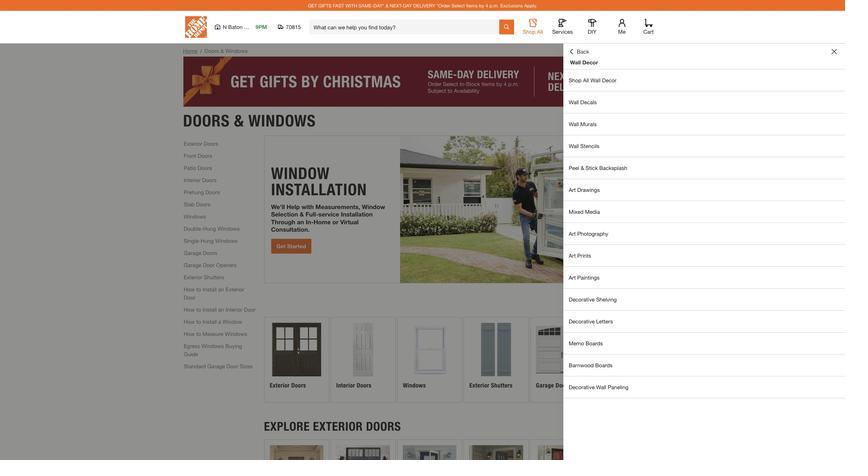 Task type: vqa. For each thing, say whether or not it's contained in the screenshot.
third the "answer" from the bottom
no



Task type: locate. For each thing, give the bounding box(es) containing it.
doors inside 'slab doors' link
[[196, 201, 211, 207]]

to for how to install an exterior door
[[196, 286, 201, 293]]

0 vertical spatial exterior doors link
[[184, 140, 218, 148]]

0 horizontal spatial interior
[[184, 177, 201, 183]]

boards inside memo boards link
[[586, 340, 603, 347]]

standard
[[184, 363, 206, 370]]

shutters
[[204, 274, 224, 280], [491, 382, 513, 390]]

1 horizontal spatial home
[[314, 218, 331, 226]]

1 vertical spatial decorative
[[569, 318, 595, 325]]

3 install from the top
[[203, 319, 217, 325]]

0 horizontal spatial home
[[183, 48, 198, 54]]

1 vertical spatial openers
[[603, 390, 624, 397]]

select
[[452, 3, 465, 8]]

to for how to install an interior door
[[196, 306, 201, 313]]

0 horizontal spatial interior doors link
[[184, 176, 217, 184]]

1 horizontal spatial window
[[362, 203, 385, 211]]

wall down back button
[[571, 59, 581, 65]]

1 horizontal spatial decor
[[603, 77, 617, 83]]

day
[[403, 3, 412, 8]]

egress windows buying guide
[[184, 343, 242, 357]]

1 vertical spatial boards
[[596, 362, 613, 369]]

with
[[346, 3, 357, 8]]

0 vertical spatial shop
[[523, 28, 536, 35]]

1 vertical spatial window
[[223, 319, 242, 325]]

0 horizontal spatial garage doors
[[184, 250, 218, 256]]

double-
[[184, 225, 203, 232]]

1 vertical spatial interior doors
[[337, 382, 372, 390]]

hung up single-hung windows
[[203, 225, 216, 232]]

we'll help with measurements, window selection & full-service installation through an in-home or virtual consultation.
[[271, 203, 385, 233]]

to inside how to install an exterior door
[[196, 286, 201, 293]]

1 horizontal spatial exterior shutters link
[[464, 318, 529, 403]]

wall inside wall stencils link
[[569, 143, 579, 149]]

1 horizontal spatial interior
[[226, 306, 243, 313]]

wall inside decorative wall paneling link
[[597, 384, 607, 391]]

install up how to install a window
[[203, 306, 217, 313]]

exterior doors link for the bottom windows 'link'
[[265, 318, 329, 403]]

1 horizontal spatial all
[[584, 77, 589, 83]]

0 vertical spatial interior doors
[[184, 177, 217, 183]]

wall decals
[[569, 99, 597, 105]]

image for garage doors image
[[536, 323, 590, 377]]

how to install an exterior door link
[[184, 285, 257, 302]]

interior doors link
[[184, 176, 217, 184], [331, 318, 396, 403]]

windows
[[226, 48, 248, 54], [249, 111, 316, 130], [184, 213, 206, 220], [218, 225, 240, 232], [215, 238, 238, 244], [225, 331, 247, 337], [202, 343, 224, 349], [403, 382, 426, 390]]

hung down double-hung windows link
[[201, 238, 214, 244]]

decorative wall paneling link
[[564, 377, 846, 398]]

1 horizontal spatial /
[[640, 288, 642, 296]]

all left services
[[537, 28, 543, 35]]

an inside how to install an exterior door
[[218, 286, 224, 293]]

garage
[[184, 250, 202, 256], [184, 262, 202, 268], [207, 363, 225, 370], [536, 382, 554, 390], [603, 382, 621, 390]]

2 horizontal spatial interior
[[337, 382, 355, 390]]

image for garage door openers image
[[603, 323, 657, 377]]

1 vertical spatial all
[[584, 77, 589, 83]]

an left the in-
[[297, 218, 304, 226]]

2 how from the top
[[184, 306, 195, 313]]

selection
[[271, 211, 298, 218]]

1 horizontal spatial exterior shutters
[[470, 382, 513, 390]]

0 horizontal spatial window
[[223, 319, 242, 325]]

photography
[[578, 231, 609, 237]]

2 install from the top
[[203, 306, 217, 313]]

wall down wall decor
[[591, 77, 601, 83]]

0 vertical spatial an
[[297, 218, 304, 226]]

art prints link
[[564, 245, 846, 267]]

murals
[[581, 121, 597, 127]]

measurements,
[[316, 203, 360, 211]]

how to install a window
[[184, 319, 242, 325]]

1 vertical spatial an
[[218, 286, 224, 293]]

with
[[302, 203, 314, 211]]

an up a
[[218, 306, 224, 313]]

1 vertical spatial install
[[203, 306, 217, 313]]

paneling
[[608, 384, 629, 391]]

2 to from the top
[[196, 306, 201, 313]]

shop down wall decor
[[569, 77, 582, 83]]

to up how to install an interior door
[[196, 286, 201, 293]]

window
[[362, 203, 385, 211], [223, 319, 242, 325]]

art left "paintings"
[[569, 274, 576, 281]]

0 horizontal spatial exterior doors link
[[184, 140, 218, 148]]

install for interior
[[203, 306, 217, 313]]

an
[[297, 218, 304, 226], [218, 286, 224, 293], [218, 306, 224, 313]]

started
[[287, 243, 306, 249]]

home down service on the top left of page
[[314, 218, 331, 226]]

*order
[[437, 3, 451, 8]]

how for how to install an interior door
[[184, 306, 195, 313]]

how
[[184, 286, 195, 293], [184, 306, 195, 313], [184, 319, 195, 325], [184, 331, 195, 337]]

1 horizontal spatial interior doors link
[[331, 318, 396, 403]]

boards right memo
[[586, 340, 603, 347]]

windows inside 'link'
[[403, 382, 426, 390]]

0 vertical spatial /
[[200, 48, 202, 54]]

back
[[577, 48, 590, 55]]

doors inside front doors link
[[198, 152, 212, 159]]

all inside button
[[537, 28, 543, 35]]

install left a
[[203, 319, 217, 325]]

2 vertical spatial install
[[203, 319, 217, 325]]

garage inside garage door openers
[[603, 382, 621, 390]]

items
[[466, 3, 478, 8]]

wall inside wall murals link
[[569, 121, 579, 127]]

mixed media
[[569, 209, 600, 215]]

1 vertical spatial hung
[[201, 238, 214, 244]]

decorative for decorative letters
[[569, 318, 595, 325]]

wall decor
[[571, 59, 598, 65]]

0 horizontal spatial /
[[200, 48, 202, 54]]

shop inside button
[[523, 28, 536, 35]]

doors inside patio doors link
[[198, 165, 212, 171]]

get started
[[277, 243, 306, 249]]

1 vertical spatial garage door openers
[[603, 382, 635, 397]]

standard garage door sizes link
[[184, 362, 253, 371]]

0 vertical spatial garage doors link
[[184, 249, 218, 257]]

hung for single-
[[201, 238, 214, 244]]

art for art drawings
[[569, 187, 576, 193]]

doors inside the prehung doors link
[[206, 189, 220, 195]]

1 vertical spatial garage door openers link
[[598, 318, 662, 403]]

decorative shelving link
[[564, 289, 846, 311]]

exterior shutters link
[[184, 273, 224, 281], [464, 318, 529, 403]]

wall left murals
[[569, 121, 579, 127]]

0 horizontal spatial 3
[[636, 288, 640, 296]]

0 horizontal spatial exterior shutters link
[[184, 273, 224, 281]]

0 horizontal spatial garage door openers
[[184, 262, 237, 268]]

egress
[[184, 343, 200, 349]]

0 horizontal spatial shop
[[523, 28, 536, 35]]

hung
[[203, 225, 216, 232], [201, 238, 214, 244]]

1 horizontal spatial garage door openers link
[[598, 318, 662, 403]]

decorative up memo boards
[[569, 318, 595, 325]]

exclusions
[[501, 3, 523, 8]]

window right a
[[223, 319, 242, 325]]

boards
[[586, 340, 603, 347], [596, 362, 613, 369]]

0 vertical spatial decor
[[583, 59, 598, 65]]

wall for wall decor
[[571, 59, 581, 65]]

n
[[223, 24, 227, 30]]

art left drawings
[[569, 187, 576, 193]]

how to install an interior door
[[184, 306, 256, 313]]

interior
[[184, 177, 201, 183], [226, 306, 243, 313], [337, 382, 355, 390]]

0 vertical spatial decorative
[[569, 296, 595, 303]]

1 horizontal spatial garage doors link
[[531, 318, 596, 403]]

0 vertical spatial openers
[[216, 262, 237, 268]]

install inside how to install an exterior door
[[203, 286, 217, 293]]

to up egress
[[196, 331, 201, 337]]

feedback link image
[[837, 114, 846, 151]]

2 art from the top
[[569, 231, 576, 237]]

shop for shop all wall decor
[[569, 77, 582, 83]]

to up how to install a window
[[196, 306, 201, 313]]

fast
[[333, 3, 344, 8]]

1 vertical spatial /
[[640, 288, 642, 296]]

0 vertical spatial exterior doors
[[184, 140, 218, 147]]

day*
[[374, 3, 385, 8]]

shop down apply.
[[523, 28, 536, 35]]

diy button
[[582, 19, 603, 35]]

an up how to install an interior door
[[218, 286, 224, 293]]

1 vertical spatial interior doors link
[[331, 318, 396, 403]]

how for how to install a window
[[184, 319, 195, 325]]

decorative inside decorative shelving link
[[569, 296, 595, 303]]

0 horizontal spatial interior doors
[[184, 177, 217, 183]]

3 how from the top
[[184, 319, 195, 325]]

explore exterior doors
[[264, 420, 401, 434]]

0 horizontal spatial garage door openers link
[[184, 261, 237, 269]]

0 vertical spatial interior
[[184, 177, 201, 183]]

4 to from the top
[[196, 331, 201, 337]]

garage doors link
[[184, 249, 218, 257], [531, 318, 596, 403]]

2 decorative from the top
[[569, 318, 595, 325]]

decorative shelving
[[569, 296, 617, 303]]

menu
[[564, 70, 846, 399]]

sponsored banner image
[[183, 56, 663, 107]]

1 horizontal spatial garage door openers
[[603, 382, 635, 397]]

1 vertical spatial shutters
[[491, 382, 513, 390]]

exterior
[[184, 140, 202, 147], [184, 274, 202, 280], [226, 286, 244, 293], [270, 382, 290, 390], [470, 382, 490, 390], [313, 420, 363, 434]]

0 vertical spatial all
[[537, 28, 543, 35]]

3 art from the top
[[569, 253, 576, 259]]

get
[[277, 243, 286, 249]]

0 vertical spatial install
[[203, 286, 217, 293]]

windows link
[[184, 213, 206, 221], [398, 318, 462, 403]]

boards inside barnwood boards link
[[596, 362, 613, 369]]

to for how to measure windows
[[196, 331, 201, 337]]

1 to from the top
[[196, 286, 201, 293]]

art photography link
[[564, 223, 846, 245]]

3 to from the top
[[196, 319, 201, 325]]

1 vertical spatial garage doors link
[[531, 318, 596, 403]]

1 horizontal spatial openers
[[603, 390, 624, 397]]

1 horizontal spatial windows link
[[398, 318, 462, 403]]

art for art photography
[[569, 231, 576, 237]]

how inside how to install an exterior door
[[184, 286, 195, 293]]

openers inside garage door openers
[[603, 390, 624, 397]]

decor
[[583, 59, 598, 65], [603, 77, 617, 83]]

2 vertical spatial an
[[218, 306, 224, 313]]

1 horizontal spatial shop
[[569, 77, 582, 83]]

next-
[[390, 3, 403, 8]]

1 horizontal spatial interior doors
[[337, 382, 372, 390]]

double-hung windows link
[[184, 225, 240, 233]]

front doors link
[[184, 152, 212, 160]]

wall murals
[[569, 121, 597, 127]]

window inside the we'll help with measurements, window selection & full-service installation through an in-home or virtual consultation.
[[362, 203, 385, 211]]

stick
[[586, 165, 598, 171]]

/
[[200, 48, 202, 54], [640, 288, 642, 296]]

wall left decals
[[569, 99, 579, 105]]

a
[[218, 319, 221, 325]]

art paintings
[[569, 274, 600, 281]]

boards up decorative wall paneling
[[596, 362, 613, 369]]

1 horizontal spatial 3
[[642, 288, 645, 296]]

0 vertical spatial window
[[362, 203, 385, 211]]

home down the home depot logo
[[183, 48, 198, 54]]

wall left paneling
[[597, 384, 607, 391]]

0 horizontal spatial exterior doors
[[184, 140, 218, 147]]

the home depot logo image
[[185, 16, 207, 38]]

get gifts fast with same-day* & next-day delivery *order select items by 4 p.m. exclusions apply.
[[308, 3, 538, 8]]

wall inside wall decals link
[[569, 99, 579, 105]]

door inside garage door openers
[[623, 382, 635, 390]]

1 vertical spatial shop
[[569, 77, 582, 83]]

paintings
[[578, 274, 600, 281]]

0 vertical spatial interior doors link
[[184, 176, 217, 184]]

an for exterior
[[218, 286, 224, 293]]

1 3 from the left
[[636, 288, 640, 296]]

how for how to measure windows
[[184, 331, 195, 337]]

0 vertical spatial boards
[[586, 340, 603, 347]]

0 horizontal spatial shutters
[[204, 274, 224, 280]]

0 vertical spatial hung
[[203, 225, 216, 232]]

0 vertical spatial windows link
[[184, 213, 206, 221]]

0 horizontal spatial garage doors link
[[184, 249, 218, 257]]

garage doors
[[184, 250, 218, 256], [536, 382, 571, 390]]

70815 button
[[278, 24, 301, 30]]

gifts
[[319, 3, 332, 8]]

1 install from the top
[[203, 286, 217, 293]]

& inside the we'll help with measurements, window selection & full-service installation through an in-home or virtual consultation.
[[300, 211, 304, 218]]

/ for home
[[200, 48, 202, 54]]

how to install an exterior door
[[184, 286, 244, 301]]

image for front doors image
[[270, 446, 324, 461]]

1 vertical spatial home
[[314, 218, 331, 226]]

70815
[[286, 24, 301, 30]]

to up how to measure windows
[[196, 319, 201, 325]]

1 vertical spatial exterior doors link
[[265, 318, 329, 403]]

decorative down 'art paintings'
[[569, 296, 595, 303]]

all
[[537, 28, 543, 35], [584, 77, 589, 83]]

install up how to install an interior door
[[203, 286, 217, 293]]

4 how from the top
[[184, 331, 195, 337]]

0 horizontal spatial all
[[537, 28, 543, 35]]

1 vertical spatial garage doors
[[536, 382, 571, 390]]

wall left stencils
[[569, 143, 579, 149]]

art left photography on the bottom of the page
[[569, 231, 576, 237]]

0 horizontal spatial windows link
[[184, 213, 206, 221]]

/ inside home / doors & windows
[[200, 48, 202, 54]]

0 vertical spatial exterior shutters link
[[184, 273, 224, 281]]

help
[[287, 203, 300, 211]]

1 art from the top
[[569, 187, 576, 193]]

1 how from the top
[[184, 286, 195, 293]]

door
[[203, 262, 215, 268], [184, 294, 196, 301], [244, 306, 256, 313], [227, 363, 238, 370], [623, 382, 635, 390]]

peel & stick backsplash link
[[564, 157, 846, 179]]

3 decorative from the top
[[569, 384, 595, 391]]

how to measure windows link
[[184, 330, 247, 338]]

decorative down barnwood
[[569, 384, 595, 391]]

decorative inside decorative wall paneling link
[[569, 384, 595, 391]]

decorative inside decorative letters link
[[569, 318, 595, 325]]

all down wall decor
[[584, 77, 589, 83]]

4 art from the top
[[569, 274, 576, 281]]

1 decorative from the top
[[569, 296, 595, 303]]

wall decals link
[[564, 91, 846, 113]]

hung for double-
[[203, 225, 216, 232]]

1 vertical spatial exterior doors
[[270, 382, 306, 390]]

decals
[[581, 99, 597, 105]]

barnwood boards
[[569, 362, 613, 369]]

exterior doors link
[[184, 140, 218, 148], [265, 318, 329, 403]]

0 horizontal spatial openers
[[216, 262, 237, 268]]

menu containing shop all wall decor
[[564, 70, 846, 399]]

art left the prints
[[569, 253, 576, 259]]

2 vertical spatial decorative
[[569, 384, 595, 391]]

art for art prints
[[569, 253, 576, 259]]

home link
[[183, 48, 198, 54]]

home inside the we'll help with measurements, window selection & full-service installation through an in-home or virtual consultation.
[[314, 218, 331, 226]]

0 vertical spatial exterior shutters
[[184, 274, 224, 280]]

or
[[333, 218, 339, 226]]

cart
[[644, 28, 654, 35]]

0 horizontal spatial exterior shutters
[[184, 274, 224, 280]]

window up installation
[[362, 203, 385, 211]]

1 horizontal spatial exterior doors link
[[265, 318, 329, 403]]

What can we help you find today? search field
[[314, 20, 499, 34]]



Task type: describe. For each thing, give the bounding box(es) containing it.
slab
[[184, 201, 195, 207]]

patio doors link
[[184, 164, 212, 172]]

front
[[184, 152, 196, 159]]

art paintings link
[[564, 267, 846, 289]]

install for exterior
[[203, 286, 217, 293]]

drawer close image
[[832, 49, 838, 54]]

wall for wall murals
[[569, 121, 579, 127]]

explore
[[264, 420, 310, 434]]

slab doors link
[[184, 200, 211, 208]]

installation
[[271, 180, 367, 199]]

1 vertical spatial windows link
[[398, 318, 462, 403]]

doors & windows
[[183, 111, 316, 130]]

wall stencils link
[[564, 135, 846, 157]]

2 vertical spatial interior
[[337, 382, 355, 390]]

wall for wall stencils
[[569, 143, 579, 149]]

0 vertical spatial home
[[183, 48, 198, 54]]

single-hung windows link
[[184, 237, 238, 245]]

mixed
[[569, 209, 584, 215]]

consultation.
[[271, 226, 310, 233]]

wall murals link
[[564, 113, 846, 135]]

0 vertical spatial garage door openers link
[[184, 261, 237, 269]]

art drawings
[[569, 187, 600, 193]]

me
[[619, 28, 626, 35]]

p.m.
[[490, 3, 499, 8]]

image for window installation image
[[401, 136, 662, 283]]

install for window
[[203, 319, 217, 325]]

decorative for decorative wall paneling
[[569, 384, 595, 391]]

1 horizontal spatial garage doors
[[536, 382, 571, 390]]

rouge
[[244, 24, 260, 30]]

art photography
[[569, 231, 609, 237]]

to for how to install a window
[[196, 319, 201, 325]]

shop for shop all
[[523, 28, 536, 35]]

services
[[553, 28, 573, 35]]

window for we'll help with measurements, window selection & full-service installation through an in-home or virtual consultation.
[[362, 203, 385, 211]]

wall stencils
[[569, 143, 600, 149]]

decorative wall paneling
[[569, 384, 629, 391]]

mixed media link
[[564, 201, 846, 223]]

2 3 from the left
[[642, 288, 645, 296]]

1 vertical spatial decor
[[603, 77, 617, 83]]

apply.
[[525, 3, 538, 8]]

boards for memo boards
[[586, 340, 603, 347]]

by
[[479, 3, 485, 8]]

an inside the we'll help with measurements, window selection & full-service installation through an in-home or virtual consultation.
[[297, 218, 304, 226]]

art for art paintings
[[569, 274, 576, 281]]

how for how to install an exterior door
[[184, 286, 195, 293]]

decorative letters link
[[564, 311, 846, 333]]

1 vertical spatial interior
[[226, 306, 243, 313]]

barnwood
[[569, 362, 594, 369]]

art drawings link
[[564, 179, 846, 201]]

diy
[[588, 28, 597, 35]]

an for interior
[[218, 306, 224, 313]]

image for interior doors image
[[337, 323, 390, 377]]

stencils
[[581, 143, 600, 149]]

exterior inside how to install an exterior door
[[226, 286, 244, 293]]

me button
[[612, 19, 633, 35]]

0 vertical spatial shutters
[[204, 274, 224, 280]]

peel
[[569, 165, 580, 171]]

guide
[[184, 351, 198, 357]]

1 vertical spatial exterior shutters link
[[464, 318, 529, 403]]

1 vertical spatial exterior shutters
[[470, 382, 513, 390]]

home / doors & windows
[[183, 48, 248, 54]]

wall inside "shop all wall decor" link
[[591, 77, 601, 83]]

egress windows buying guide link
[[184, 342, 257, 358]]

windows inside egress windows buying guide
[[202, 343, 224, 349]]

garage inside standard garage door sizes link
[[207, 363, 225, 370]]

back button
[[569, 48, 590, 55]]

patio
[[184, 165, 196, 171]]

0 vertical spatial garage doors
[[184, 250, 218, 256]]

letters
[[597, 318, 613, 325]]

image for exterior doors image
[[270, 323, 324, 377]]

baton
[[228, 24, 243, 30]]

image for exterior shutters image
[[470, 323, 524, 377]]

n baton rouge
[[223, 24, 260, 30]]

decorative for decorative shelving
[[569, 296, 595, 303]]

all for shop all wall decor
[[584, 77, 589, 83]]

shop all button
[[522, 19, 544, 35]]

shop all wall decor link
[[564, 70, 846, 91]]

boards for barnwood boards
[[596, 362, 613, 369]]

image for screen doors image
[[470, 446, 524, 461]]

0 horizontal spatial decor
[[583, 59, 598, 65]]

0 vertical spatial garage door openers
[[184, 262, 237, 268]]

shop all wall decor
[[569, 77, 617, 83]]

sizes
[[240, 363, 253, 370]]

9pm
[[256, 24, 267, 30]]

1 horizontal spatial exterior doors
[[270, 382, 306, 390]]

full-
[[306, 211, 319, 218]]

prints
[[578, 253, 592, 259]]

window
[[271, 164, 330, 183]]

patio doors
[[184, 165, 212, 171]]

image for windows image
[[403, 323, 457, 377]]

4
[[486, 3, 489, 8]]

cart link
[[642, 19, 656, 35]]

wall for wall decals
[[569, 99, 579, 105]]

single-
[[184, 238, 201, 244]]

virtual
[[340, 218, 359, 226]]

3 / 3
[[636, 288, 645, 296]]

single-hung windows
[[184, 238, 238, 244]]

measure
[[203, 331, 224, 337]]

get
[[308, 3, 317, 8]]

peel & stick backsplash
[[569, 165, 628, 171]]

/ for 3
[[640, 288, 642, 296]]

door inside how to install an exterior door
[[184, 294, 196, 301]]

through
[[271, 218, 295, 226]]

prehung doors link
[[184, 188, 220, 196]]

how to measure windows
[[184, 331, 247, 337]]

how to install an interior door link
[[184, 306, 256, 314]]

how to install a window link
[[184, 318, 242, 326]]

shop all
[[523, 28, 543, 35]]

exterior doors link for patio doors link
[[184, 140, 218, 148]]

image for security doors image
[[536, 446, 590, 461]]

buying
[[226, 343, 242, 349]]

window for how to install a window
[[223, 319, 242, 325]]

1 horizontal spatial shutters
[[491, 382, 513, 390]]

all for shop all
[[537, 28, 543, 35]]

image for storm doors image
[[403, 446, 457, 461]]

in-
[[306, 218, 314, 226]]

decorative letters
[[569, 318, 613, 325]]

drawings
[[578, 187, 600, 193]]

art prints
[[569, 253, 592, 259]]

image for patio doors image
[[337, 446, 390, 461]]

memo
[[569, 340, 585, 347]]



